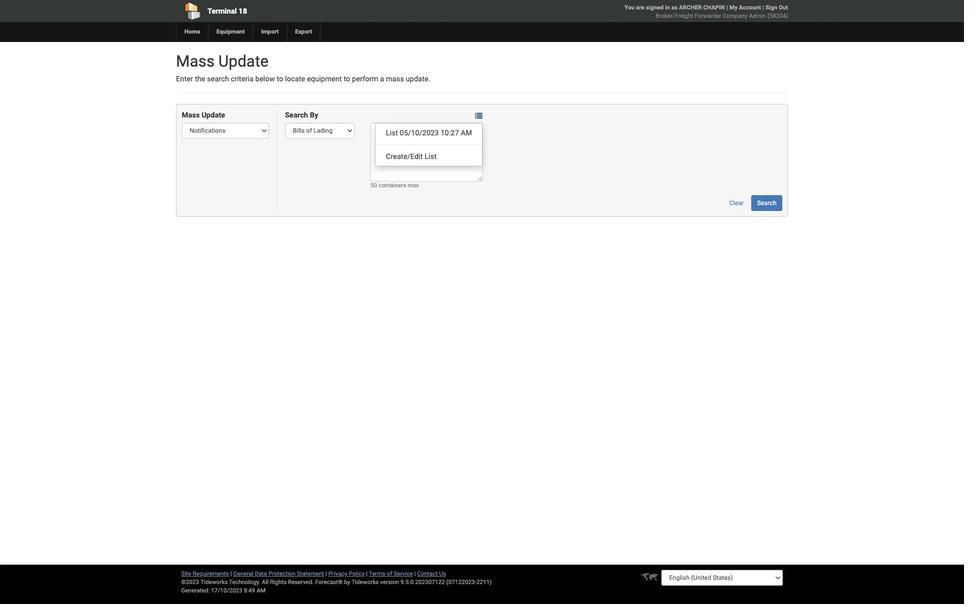 Task type: locate. For each thing, give the bounding box(es) containing it.
sign out link
[[765, 4, 788, 11]]

terminal 18
[[208, 7, 247, 15]]

broker/freight
[[656, 13, 693, 19]]

0 horizontal spatial am
[[257, 588, 266, 595]]

mass for mass update enter the search criteria below to locate equipment to perform a mass update.
[[176, 52, 215, 70]]

version
[[380, 580, 399, 586]]

company
[[723, 13, 748, 19]]

out
[[779, 4, 788, 11]]

menu
[[375, 123, 483, 166]]

forecast®
[[315, 580, 343, 586]]

update down search
[[202, 111, 225, 119]]

you
[[624, 4, 635, 11]]

max
[[408, 183, 419, 189]]

site requirements link
[[181, 571, 229, 578]]

in
[[665, 4, 670, 11]]

0 vertical spatial update
[[218, 52, 269, 70]]

contact
[[417, 571, 438, 578]]

data
[[255, 571, 267, 578]]

my
[[729, 4, 738, 11]]

us
[[439, 571, 446, 578]]

| left general
[[230, 571, 232, 578]]

05/10/2023
[[400, 129, 439, 137]]

home
[[184, 28, 200, 35]]

privacy policy link
[[328, 571, 365, 578]]

import
[[261, 28, 279, 35]]

am
[[461, 129, 472, 137], [257, 588, 266, 595]]

1 vertical spatial search
[[757, 200, 777, 207]]

create/edit
[[386, 152, 423, 161]]

0 vertical spatial mass
[[176, 52, 215, 70]]

update up criteria
[[218, 52, 269, 70]]

account
[[739, 4, 761, 11]]

1 horizontal spatial list
[[425, 152, 437, 161]]

18
[[239, 7, 247, 15]]

search left by
[[285, 111, 308, 119]]

update
[[218, 52, 269, 70], [202, 111, 225, 119]]

to left perform
[[344, 75, 350, 83]]

10:27
[[441, 129, 459, 137]]

mass
[[176, 52, 215, 70], [182, 111, 200, 119]]

| up 9.5.0.202307122
[[414, 571, 416, 578]]

search for search by
[[285, 111, 308, 119]]

|
[[726, 4, 728, 11], [762, 4, 764, 11], [230, 571, 232, 578], [326, 571, 327, 578], [366, 571, 368, 578], [414, 571, 416, 578]]

mass down enter
[[182, 111, 200, 119]]

export link
[[287, 22, 320, 42]]

update.
[[406, 75, 430, 83]]

search
[[207, 75, 229, 83]]

am right 10:27
[[461, 129, 472, 137]]

all
[[262, 580, 269, 586]]

clear
[[729, 200, 744, 207]]

search
[[285, 111, 308, 119], [757, 200, 777, 207]]

admin
[[749, 13, 766, 19]]

home link
[[176, 22, 208, 42]]

to
[[277, 75, 283, 83], [344, 75, 350, 83]]

search by
[[285, 111, 318, 119]]

the
[[195, 75, 205, 83]]

below
[[255, 75, 275, 83]]

equipment
[[216, 28, 245, 35]]

am down all
[[257, 588, 266, 595]]

| up tideworks in the bottom left of the page
[[366, 571, 368, 578]]

1 vertical spatial mass
[[182, 111, 200, 119]]

tideworks
[[352, 580, 379, 586]]

1 horizontal spatial search
[[757, 200, 777, 207]]

list up create/edit
[[386, 129, 398, 137]]

site
[[181, 571, 191, 578]]

0 vertical spatial list
[[386, 129, 398, 137]]

17/10/2023
[[211, 588, 242, 595]]

protection
[[268, 571, 296, 578]]

0 horizontal spatial search
[[285, 111, 308, 119]]

1 horizontal spatial am
[[461, 129, 472, 137]]

containers
[[379, 183, 406, 189]]

1 vertical spatial am
[[257, 588, 266, 595]]

terms of service link
[[369, 571, 413, 578]]

search for search
[[757, 200, 777, 207]]

1 horizontal spatial to
[[344, 75, 350, 83]]

list down the 'list 05/10/2023 10:27 am' 'link'
[[425, 152, 437, 161]]

search right clear button
[[757, 200, 777, 207]]

contact us link
[[417, 571, 446, 578]]

list
[[386, 129, 398, 137], [425, 152, 437, 161]]

0 vertical spatial am
[[461, 129, 472, 137]]

(07122023-
[[446, 580, 476, 586]]

list 05/10/2023 10:27 am
[[386, 129, 472, 137]]

None text field
[[371, 123, 483, 182]]

mass
[[386, 75, 404, 83]]

0 horizontal spatial list
[[386, 129, 398, 137]]

mass up the the
[[176, 52, 215, 70]]

50
[[371, 183, 377, 189]]

general
[[233, 571, 253, 578]]

| left sign
[[762, 4, 764, 11]]

0 horizontal spatial to
[[277, 75, 283, 83]]

list inside 'link'
[[386, 129, 398, 137]]

search inside button
[[757, 200, 777, 207]]

9.5.0.202307122
[[401, 580, 445, 586]]

mass inside mass update enter the search criteria below to locate equipment to perform a mass update.
[[176, 52, 215, 70]]

1 vertical spatial update
[[202, 111, 225, 119]]

terms
[[369, 571, 385, 578]]

0 vertical spatial search
[[285, 111, 308, 119]]

update inside mass update enter the search criteria below to locate equipment to perform a mass update.
[[218, 52, 269, 70]]

reserved.
[[288, 580, 314, 586]]

to right below
[[277, 75, 283, 83]]



Task type: describe. For each thing, give the bounding box(es) containing it.
update for mass update enter the search criteria below to locate equipment to perform a mass update.
[[218, 52, 269, 70]]

enter
[[176, 75, 193, 83]]

requirements
[[193, 571, 229, 578]]

privacy
[[328, 571, 347, 578]]

import link
[[253, 22, 287, 42]]

archer
[[679, 4, 702, 11]]

9:49
[[244, 588, 255, 595]]

©2023 tideworks
[[181, 580, 228, 586]]

equipment
[[307, 75, 342, 83]]

a
[[380, 75, 384, 83]]

| left my
[[726, 4, 728, 11]]

perform
[[352, 75, 378, 83]]

clear button
[[723, 196, 750, 211]]

criteria
[[231, 75, 254, 83]]

equipment link
[[208, 22, 253, 42]]

mass update
[[182, 111, 225, 119]]

you are signed in as archer chapin | my account | sign out broker/freight forwarder company admin (58204)
[[624, 4, 788, 19]]

list 05/10/2023 10:27 am link
[[375, 126, 483, 140]]

(58204)
[[768, 13, 788, 19]]

2 to from the left
[[344, 75, 350, 83]]

rights
[[270, 580, 287, 586]]

show list image
[[475, 112, 483, 120]]

export
[[295, 28, 312, 35]]

sign
[[765, 4, 777, 11]]

policy
[[349, 571, 365, 578]]

generated:
[[181, 588, 210, 595]]

create/edit list link
[[375, 150, 483, 163]]

am inside site requirements | general data protection statement | privacy policy | terms of service | contact us ©2023 tideworks technology. all rights reserved. forecast® by tideworks version 9.5.0.202307122 (07122023-2211) generated: 17/10/2023 9:49 am
[[257, 588, 266, 595]]

menu containing list 05/10/2023 10:27 am
[[375, 123, 483, 166]]

site requirements | general data protection statement | privacy policy | terms of service | contact us ©2023 tideworks technology. all rights reserved. forecast® by tideworks version 9.5.0.202307122 (07122023-2211) generated: 17/10/2023 9:49 am
[[181, 571, 492, 595]]

statement
[[297, 571, 324, 578]]

mass update enter the search criteria below to locate equipment to perform a mass update.
[[176, 52, 430, 83]]

as
[[671, 4, 678, 11]]

forwarder
[[695, 13, 721, 19]]

service
[[394, 571, 413, 578]]

my account link
[[729, 4, 761, 11]]

chapin
[[703, 4, 725, 11]]

| up forecast®
[[326, 571, 327, 578]]

technology.
[[229, 580, 260, 586]]

of
[[387, 571, 392, 578]]

mass for mass update
[[182, 111, 200, 119]]

1 to from the left
[[277, 75, 283, 83]]

general data protection statement link
[[233, 571, 324, 578]]

2211)
[[476, 580, 492, 586]]

locate
[[285, 75, 305, 83]]

terminal
[[208, 7, 237, 15]]

are
[[636, 4, 644, 11]]

1 vertical spatial list
[[425, 152, 437, 161]]

by
[[344, 580, 350, 586]]

create/edit list
[[386, 152, 437, 161]]

am inside 'link'
[[461, 129, 472, 137]]

update for mass update
[[202, 111, 225, 119]]

terminal 18 link
[[176, 0, 422, 22]]

50 containers max
[[371, 183, 419, 189]]

search button
[[751, 196, 782, 211]]

signed
[[646, 4, 664, 11]]

by
[[310, 111, 318, 119]]



Task type: vqa. For each thing, say whether or not it's contained in the screenshot.
"containers"
yes



